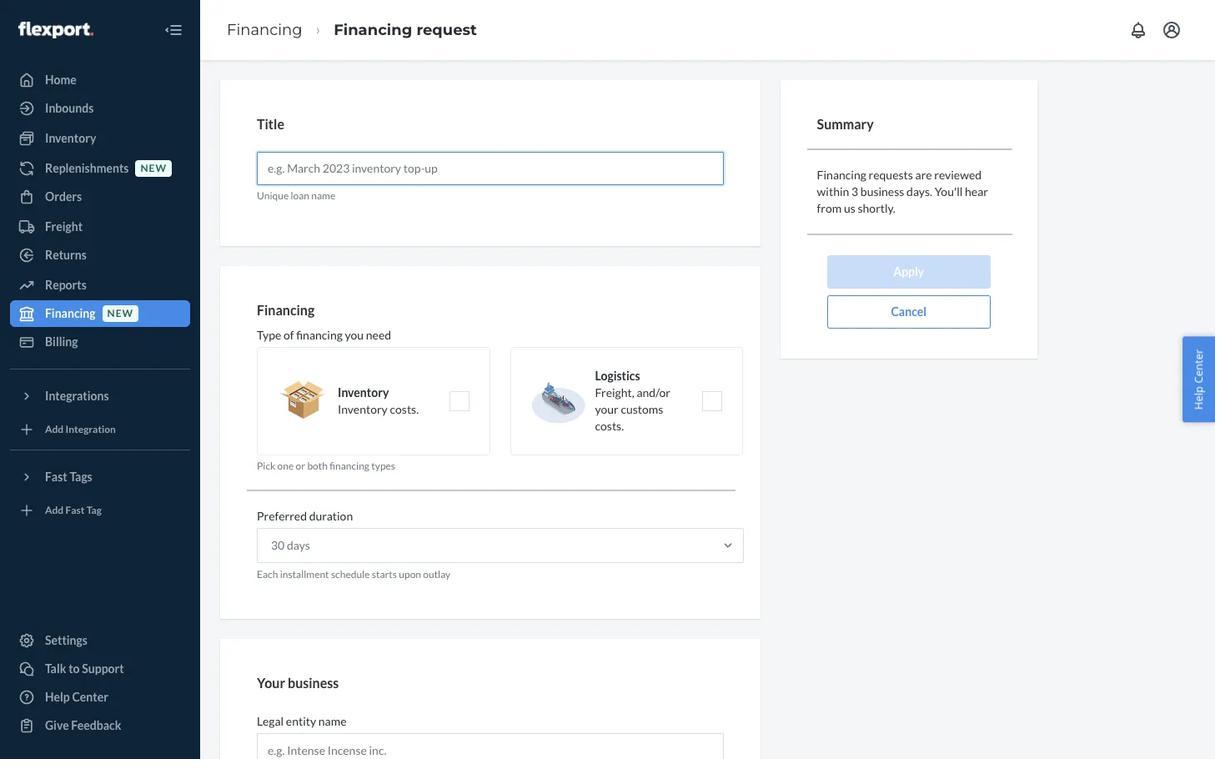 Task type: locate. For each thing, give the bounding box(es) containing it.
pick
[[257, 460, 276, 472]]

upon
[[399, 569, 421, 581]]

1 horizontal spatial help
[[1192, 386, 1207, 410]]

0 vertical spatial new
[[141, 162, 167, 175]]

business up shortly.
[[861, 184, 905, 198]]

3
[[852, 184, 859, 198]]

name for unique loan name
[[311, 189, 336, 202]]

inventory down the inbounds
[[45, 131, 96, 145]]

1 vertical spatial costs.
[[595, 419, 624, 433]]

costs. inside inventory inventory costs.
[[390, 402, 419, 417]]

1 vertical spatial business
[[288, 675, 339, 690]]

2 add from the top
[[45, 504, 64, 517]]

0 vertical spatial center
[[1192, 349, 1207, 383]]

inventory
[[45, 131, 96, 145], [338, 386, 389, 400], [338, 402, 388, 417]]

1 vertical spatial inventory
[[338, 386, 389, 400]]

financing for financing request
[[334, 21, 412, 39]]

help center
[[1192, 349, 1207, 410], [45, 690, 108, 704]]

financing for "financing" link
[[227, 21, 302, 39]]

help center inside help center link
[[45, 690, 108, 704]]

shortly.
[[858, 201, 896, 215]]

reports link
[[10, 272, 190, 299]]

1 horizontal spatial business
[[861, 184, 905, 198]]

0 horizontal spatial costs.
[[390, 402, 419, 417]]

financing request
[[334, 21, 477, 39]]

0 vertical spatial help center
[[1192, 349, 1207, 410]]

1 vertical spatial center
[[72, 690, 108, 704]]

0 horizontal spatial center
[[72, 690, 108, 704]]

0 vertical spatial costs.
[[390, 402, 419, 417]]

support
[[82, 662, 124, 676]]

and/or
[[637, 386, 671, 400]]

help center button
[[1183, 337, 1216, 422]]

settings link
[[10, 627, 190, 654]]

freight link
[[10, 214, 190, 240]]

cancel
[[891, 304, 927, 318]]

help inside button
[[1192, 386, 1207, 410]]

costs. down the your on the bottom of page
[[595, 419, 624, 433]]

home
[[45, 73, 77, 87]]

add for add integration
[[45, 423, 64, 436]]

or
[[296, 460, 305, 472]]

costs.
[[390, 402, 419, 417], [595, 419, 624, 433]]

each installment schedule starts upon outlay
[[257, 569, 451, 581]]

new down reports link
[[107, 307, 134, 320]]

new
[[141, 162, 167, 175], [107, 307, 134, 320]]

financing right both
[[330, 460, 370, 472]]

business up legal entity name
[[288, 675, 339, 690]]

are
[[916, 167, 932, 182]]

inventory link
[[10, 125, 190, 152]]

help
[[1192, 386, 1207, 410], [45, 690, 70, 704]]

your
[[257, 675, 285, 690]]

1 horizontal spatial new
[[141, 162, 167, 175]]

business inside the financing requests are reviewed within 3 business days. you'll hear from us shortly.
[[861, 184, 905, 198]]

your business
[[257, 675, 339, 690]]

add for add fast tag
[[45, 504, 64, 517]]

give feedback button
[[10, 712, 190, 739]]

0 horizontal spatial business
[[288, 675, 339, 690]]

0 vertical spatial business
[[861, 184, 905, 198]]

pick one or both financing types
[[257, 460, 395, 472]]

reviewed
[[935, 167, 982, 182]]

name right loan at top
[[311, 189, 336, 202]]

starts
[[372, 569, 397, 581]]

close navigation image
[[164, 20, 184, 40]]

inventory up types
[[338, 402, 388, 417]]

give
[[45, 718, 69, 732]]

0 vertical spatial add
[[45, 423, 64, 436]]

financing inside the financing requests are reviewed within 3 business days. you'll hear from us shortly.
[[817, 167, 867, 182]]

us
[[844, 201, 856, 215]]

type
[[257, 328, 281, 342]]

0 horizontal spatial new
[[107, 307, 134, 320]]

costs. up types
[[390, 402, 419, 417]]

logistics freight, and/or your customs costs.
[[595, 369, 671, 433]]

0 horizontal spatial help
[[45, 690, 70, 704]]

within
[[817, 184, 850, 198]]

billing link
[[10, 329, 190, 355]]

add left 'integration'
[[45, 423, 64, 436]]

fast left 'tag' in the left bottom of the page
[[66, 504, 85, 517]]

apply
[[894, 264, 925, 278]]

cancel button
[[828, 295, 991, 328]]

center
[[1192, 349, 1207, 383], [72, 690, 108, 704]]

replenishments
[[45, 161, 129, 175]]

1 vertical spatial new
[[107, 307, 134, 320]]

financing request link
[[334, 21, 477, 39]]

0 vertical spatial help
[[1192, 386, 1207, 410]]

request
[[417, 21, 477, 39]]

business
[[861, 184, 905, 198], [288, 675, 339, 690]]

1 add from the top
[[45, 423, 64, 436]]

fast
[[45, 470, 67, 484], [66, 504, 85, 517]]

financing link
[[227, 21, 302, 39]]

0 vertical spatial name
[[311, 189, 336, 202]]

requests
[[869, 167, 913, 182]]

new for financing
[[107, 307, 134, 320]]

help center inside help center button
[[1192, 349, 1207, 410]]

1 vertical spatial help
[[45, 690, 70, 704]]

inbounds
[[45, 101, 94, 115]]

0 horizontal spatial help center
[[45, 690, 108, 704]]

financing
[[227, 21, 302, 39], [334, 21, 412, 39], [817, 167, 867, 182], [257, 302, 315, 318], [45, 306, 96, 320]]

unique
[[257, 189, 289, 202]]

talk to support
[[45, 662, 124, 676]]

inventory for inventory inventory costs.
[[338, 386, 389, 400]]

1 horizontal spatial help center
[[1192, 349, 1207, 410]]

returns link
[[10, 242, 190, 269]]

financing
[[296, 328, 343, 342], [330, 460, 370, 472]]

add
[[45, 423, 64, 436], [45, 504, 64, 517]]

financing right of
[[296, 328, 343, 342]]

both
[[307, 460, 328, 472]]

new up orders link on the left of the page
[[141, 162, 167, 175]]

inventory down you
[[338, 386, 389, 400]]

1 vertical spatial add
[[45, 504, 64, 517]]

legal
[[257, 714, 284, 728]]

1 vertical spatial fast
[[66, 504, 85, 517]]

title
[[257, 116, 284, 132]]

add down fast tags
[[45, 504, 64, 517]]

1 horizontal spatial costs.
[[595, 419, 624, 433]]

1 horizontal spatial center
[[1192, 349, 1207, 383]]

freight,
[[595, 386, 635, 400]]

feedback
[[71, 718, 121, 732]]

name
[[311, 189, 336, 202], [319, 714, 347, 728]]

unique loan name
[[257, 189, 336, 202]]

1 vertical spatial name
[[319, 714, 347, 728]]

0 vertical spatial inventory
[[45, 131, 96, 145]]

preferred
[[257, 509, 307, 523]]

apply button
[[828, 255, 991, 288]]

talk to support button
[[10, 656, 190, 682]]

name right entity
[[319, 714, 347, 728]]

0 vertical spatial fast
[[45, 470, 67, 484]]

fast left tags
[[45, 470, 67, 484]]

inventory inventory costs.
[[338, 386, 419, 417]]

1 vertical spatial help center
[[45, 690, 108, 704]]

open account menu image
[[1162, 20, 1182, 40]]



Task type: describe. For each thing, give the bounding box(es) containing it.
inventory for inventory
[[45, 131, 96, 145]]

e.g. Intense Incense inc. field
[[257, 734, 724, 759]]

to
[[69, 662, 80, 676]]

add fast tag link
[[10, 497, 190, 524]]

inbounds link
[[10, 95, 190, 122]]

2 vertical spatial inventory
[[338, 402, 388, 417]]

add integration link
[[10, 416, 190, 443]]

flexport logo image
[[18, 21, 93, 38]]

talk
[[45, 662, 66, 676]]

preferred duration
[[257, 509, 353, 523]]

open notifications image
[[1129, 20, 1149, 40]]

costs. inside logistics freight, and/or your customs costs.
[[595, 419, 624, 433]]

1 vertical spatial financing
[[330, 460, 370, 472]]

orders link
[[10, 184, 190, 210]]

settings
[[45, 633, 88, 647]]

installment
[[280, 569, 329, 581]]

each
[[257, 569, 278, 581]]

types
[[371, 460, 395, 472]]

add fast tag
[[45, 504, 102, 517]]

days.
[[907, 184, 933, 198]]

give feedback
[[45, 718, 121, 732]]

financing for financing requests are reviewed within 3 business days. you'll hear from us shortly.
[[817, 167, 867, 182]]

fast inside dropdown button
[[45, 470, 67, 484]]

orders
[[45, 189, 82, 204]]

loan
[[291, 189, 310, 202]]

type of financing you need
[[257, 328, 391, 342]]

breadcrumbs navigation
[[214, 6, 490, 55]]

hear
[[965, 184, 989, 198]]

from
[[817, 201, 842, 215]]

duration
[[309, 509, 353, 523]]

one
[[277, 460, 294, 472]]

fast tags
[[45, 470, 92, 484]]

reports
[[45, 278, 87, 292]]

days
[[287, 539, 310, 553]]

freight
[[45, 219, 83, 234]]

returns
[[45, 248, 87, 262]]

you'll
[[935, 184, 963, 198]]

logistics
[[595, 369, 640, 383]]

your
[[595, 402, 619, 417]]

help center link
[[10, 684, 190, 711]]

summary
[[817, 116, 874, 132]]

tag
[[87, 504, 102, 517]]

fast tags button
[[10, 464, 190, 491]]

you
[[345, 328, 364, 342]]

30 days
[[271, 539, 310, 553]]

schedule
[[331, 569, 370, 581]]

of
[[284, 328, 294, 342]]

center inside button
[[1192, 349, 1207, 383]]

0 vertical spatial financing
[[296, 328, 343, 342]]

integrations button
[[10, 383, 190, 410]]

new for replenishments
[[141, 162, 167, 175]]

tags
[[70, 470, 92, 484]]

need
[[366, 328, 391, 342]]

home link
[[10, 67, 190, 93]]

30
[[271, 539, 285, 553]]

name for legal entity name
[[319, 714, 347, 728]]

integrations
[[45, 389, 109, 403]]

integration
[[66, 423, 116, 436]]

entity
[[286, 714, 316, 728]]

outlay
[[423, 569, 451, 581]]

legal entity name
[[257, 714, 347, 728]]

financing requests are reviewed within 3 business days. you'll hear from us shortly.
[[817, 167, 989, 215]]

billing
[[45, 335, 78, 349]]

e.g. March 2023 inventory top-up field
[[257, 152, 724, 185]]

customs
[[621, 402, 664, 417]]

add integration
[[45, 423, 116, 436]]



Task type: vqa. For each thing, say whether or not it's contained in the screenshot.
Create a New Report's the Create
no



